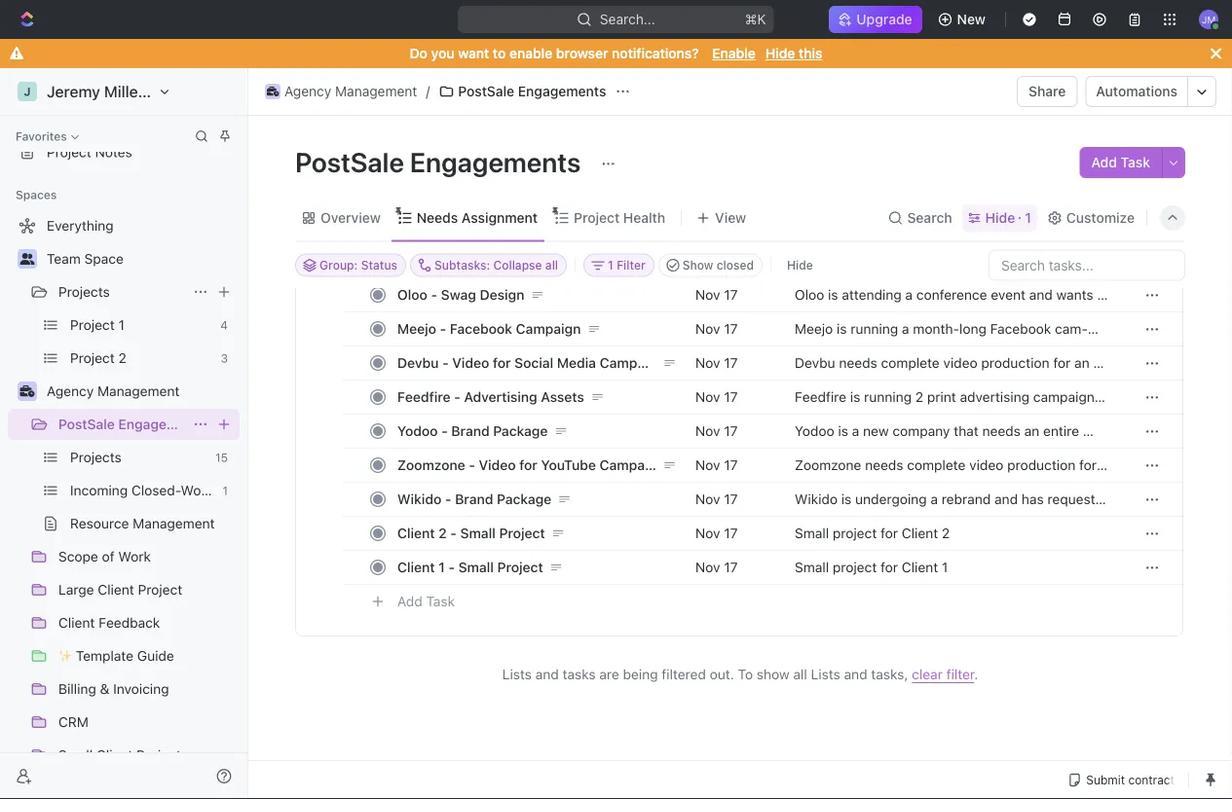 Task type: vqa. For each thing, say whether or not it's contained in the screenshot.
the topmost Doc
no



Task type: describe. For each thing, give the bounding box(es) containing it.
subtasks:
[[435, 259, 490, 272]]

group:
[[320, 259, 358, 272]]

production for increase
[[1007, 457, 1076, 473]]

scope of work link
[[58, 542, 236, 573]]

2 inside feedfire is running 2 print advertising campaigns and needs creation of the assets.
[[916, 389, 924, 405]]

hide for hide
[[787, 259, 813, 272]]

needs inside 'devbu needs complete video production for an upcoming social media campaign.'
[[839, 355, 877, 371]]

for down yodoo - brand package link
[[519, 457, 538, 473]]

1 vertical spatial engagements
[[410, 146, 581, 178]]

meejo - facebook campaign link
[[393, 315, 680, 343]]

upcoming
[[795, 373, 857, 389]]

client down small project for client 2 button
[[902, 560, 938, 576]]

company
[[893, 423, 950, 439]]

small down the client 2 - small project
[[458, 560, 494, 576]]

subtasks: collapse all
[[435, 259, 558, 272]]

client 1 - small project link
[[393, 554, 680, 582]]

for up small project for client 1
[[881, 525, 898, 542]]

0 vertical spatial postsale
[[458, 83, 515, 99]]

media
[[557, 355, 596, 371]]

yodoo is a new company that needs an entire brand package including logo design. button
[[783, 414, 1121, 457]]

team
[[47, 251, 81, 267]]

youtube inside zoomzone needs complete video production for a youtube campaign to increase brand awareness.
[[795, 475, 848, 491]]

- for meejo
[[440, 321, 446, 337]]

team space
[[47, 251, 124, 267]]

search
[[907, 210, 952, 226]]

view button
[[690, 195, 753, 241]]

to
[[738, 667, 753, 683]]

campaign.
[[943, 373, 1008, 389]]

do
[[410, 45, 428, 61]]

new button
[[930, 4, 997, 35]]

small down wikido - brand package
[[460, 526, 496, 542]]

scope of work
[[58, 549, 151, 565]]

add for the bottommost add task button
[[397, 594, 423, 610]]

browser
[[556, 45, 608, 61]]

client 2 - small project link
[[393, 520, 680, 548]]

filter
[[617, 259, 646, 272]]

add task for topmost add task button
[[1091, 154, 1150, 170]]

devbu for devbu needs complete video production for an upcoming social media campaign.
[[795, 355, 835, 371]]

client up client feedback
[[98, 582, 134, 598]]

view
[[715, 210, 746, 226]]

15
[[215, 451, 228, 465]]

campaigns
[[1033, 389, 1102, 405]]

0 vertical spatial to
[[493, 45, 506, 61]]

complete for media
[[881, 355, 940, 371]]

0 vertical spatial campaign
[[516, 321, 581, 337]]

needs
[[417, 210, 458, 226]]

large client project
[[58, 582, 182, 598]]

notes
[[95, 144, 132, 160]]

0 horizontal spatial and
[[535, 667, 559, 683]]

project down favorites
[[47, 144, 91, 160]]

1 right won
[[223, 484, 228, 498]]

advertising
[[960, 389, 1030, 405]]

incoming closed-won deals link
[[70, 475, 248, 507]]

hide for hide 1
[[985, 210, 1015, 226]]

feedfire for feedfire is running 2 print advertising campaigns and needs creation of the assets.
[[795, 389, 847, 405]]

1 vertical spatial postsale
[[295, 146, 404, 178]]

1 vertical spatial all
[[793, 667, 807, 683]]

zoomzone for zoomzone - video for youtube campaign
[[397, 457, 465, 473]]

invoicing
[[113, 681, 169, 697]]

add for topmost add task button
[[1091, 154, 1117, 170]]

oloo - swag design
[[397, 287, 524, 303]]

video for campaign.
[[943, 355, 978, 371]]

brand for wikido
[[455, 491, 493, 508]]

new
[[957, 11, 986, 27]]

2 vertical spatial campaign
[[600, 457, 665, 473]]

task for topmost add task button
[[1121, 154, 1150, 170]]

1 lists from the left
[[502, 667, 532, 683]]

that
[[954, 423, 979, 439]]

automations
[[1096, 83, 1178, 99]]

needs inside zoomzone needs complete video production for a youtube campaign to increase brand awareness.
[[865, 457, 903, 473]]

0 horizontal spatial postsale engagements link
[[58, 409, 207, 440]]

feedfire is running 2 print advertising campaigns and needs creation of the assets. button
[[783, 380, 1121, 423]]

project notes link
[[8, 136, 240, 168]]

jeremy miller's workspace
[[47, 82, 241, 101]]

client down the client 2 - small project
[[397, 560, 435, 576]]

1 up project 2 link
[[118, 317, 125, 333]]

- for zoomzone
[[469, 457, 475, 473]]

everything
[[47, 218, 114, 234]]

of inside feedfire is running 2 print advertising campaigns and needs creation of the assets.
[[919, 407, 931, 423]]

video for increase
[[969, 457, 1004, 473]]

0 vertical spatial add task button
[[1080, 147, 1162, 178]]

to inside zoomzone needs complete video production for a youtube campaign to increase brand awareness.
[[917, 475, 930, 491]]

client down crm link
[[96, 748, 133, 764]]

0 vertical spatial engagements
[[518, 83, 606, 99]]

design
[[480, 287, 524, 303]]

collapse
[[493, 259, 542, 272]]

small project for client 1
[[795, 560, 948, 576]]

client down large
[[58, 615, 95, 631]]

✨
[[58, 648, 72, 664]]

project for small project for client 2
[[833, 525, 877, 542]]

small project for client 2 button
[[783, 516, 1121, 551]]

for inside 'devbu needs complete video production for an upcoming social media campaign.'
[[1053, 355, 1071, 371]]

small project for client 1 button
[[783, 550, 1121, 585]]

oloo - swag design link
[[393, 281, 680, 309]]

is for yodoo
[[838, 423, 848, 439]]

zoomzone - video for youtube campaign link
[[393, 451, 680, 480]]

feedfire - advertising assets
[[397, 389, 584, 405]]

1 horizontal spatial agency management
[[284, 83, 417, 99]]

work
[[118, 549, 151, 565]]

incoming closed-won deals
[[70, 483, 248, 499]]

show closed button
[[658, 254, 763, 277]]

feedback
[[99, 615, 160, 631]]

2 inside small project for client 2 button
[[942, 525, 950, 542]]

project for small project for client 1
[[833, 560, 877, 576]]

for left "social"
[[493, 355, 511, 371]]

an inside yodoo is a new company that needs an entire brand package including logo design.
[[1024, 423, 1040, 439]]

2 vertical spatial projects
[[136, 748, 188, 764]]

are
[[599, 667, 619, 683]]

yodoo - brand package
[[397, 423, 548, 439]]

1 vertical spatial projects link
[[70, 442, 208, 473]]

small for small client projects
[[58, 748, 93, 764]]

tasks
[[563, 667, 596, 683]]

template
[[76, 648, 134, 664]]

share button
[[1017, 76, 1078, 107]]

1 vertical spatial add task button
[[389, 590, 463, 614]]

package for wikido - brand package
[[497, 491, 552, 508]]

increase
[[933, 475, 986, 491]]

small for small project for client 2
[[795, 525, 829, 542]]

feedfire for feedfire - advertising assets
[[397, 389, 451, 405]]

tasks,
[[871, 667, 908, 683]]

✨ template guide
[[58, 648, 174, 664]]

task for the bottommost add task button
[[426, 594, 455, 610]]

agency management inside tree
[[47, 383, 180, 399]]

needs inside yodoo is a new company that needs an entire brand package including logo design.
[[982, 423, 1021, 439]]

logo
[[953, 441, 980, 457]]

project 1
[[70, 317, 125, 333]]

brand for yodoo
[[451, 423, 490, 439]]

management for the leftmost "agency management" link
[[97, 383, 180, 399]]

0 vertical spatial all
[[545, 259, 558, 272]]

including
[[892, 441, 949, 457]]

you
[[431, 45, 454, 61]]

1 filter
[[608, 259, 646, 272]]

workspace
[[161, 82, 241, 101]]

feedfire - advertising assets link
[[393, 383, 680, 412]]

devbu for devbu - video for social media campaign
[[397, 355, 439, 371]]

0 vertical spatial projects link
[[58, 277, 185, 308]]

everything link
[[8, 210, 236, 242]]

needs assignment
[[417, 210, 538, 226]]

brand inside yodoo is a new company that needs an entire brand package including logo design.
[[795, 441, 832, 457]]

advertising
[[464, 389, 537, 405]]

project 2 link
[[70, 343, 213, 374]]

0 horizontal spatial agency management link
[[47, 376, 236, 407]]

small client projects link
[[58, 740, 236, 771]]

billing
[[58, 681, 96, 697]]

of inside "link"
[[102, 549, 115, 565]]

client 2 - small project
[[397, 526, 545, 542]]

yodoo for yodoo is a new company that needs an entire brand package including logo design.
[[795, 423, 834, 439]]



Task type: locate. For each thing, give the bounding box(es) containing it.
won
[[181, 483, 209, 499]]

0 vertical spatial agency management link
[[260, 80, 422, 103]]

projects link
[[58, 277, 185, 308], [70, 442, 208, 473]]

1 project from the top
[[833, 525, 877, 542]]

0 horizontal spatial an
[[1024, 423, 1040, 439]]

client 1 - small project
[[397, 560, 543, 576]]

0 horizontal spatial feedfire
[[397, 389, 451, 405]]

for up the campaigns
[[1053, 355, 1071, 371]]

0 vertical spatial add task
[[1091, 154, 1150, 170]]

video inside zoomzone needs complete video production for a youtube campaign to increase brand awareness.
[[969, 457, 1004, 473]]

0 horizontal spatial add task
[[397, 594, 455, 610]]

management down incoming closed-won deals link on the left bottom of the page
[[133, 516, 215, 532]]

production up awareness. on the right bottom
[[1007, 457, 1076, 473]]

needs up social
[[839, 355, 877, 371]]

yodoo is a new company that needs an entire brand package including logo design.
[[795, 423, 1083, 457]]

2 vertical spatial management
[[133, 516, 215, 532]]

2 zoomzone from the left
[[397, 457, 465, 473]]

lists left tasks
[[502, 667, 532, 683]]

2 vertical spatial postsale
[[58, 416, 115, 433]]

1 vertical spatial hide
[[985, 210, 1015, 226]]

facebook
[[450, 321, 512, 337]]

client up small project for client 1 button
[[902, 525, 938, 542]]

postsale down project 2
[[58, 416, 115, 433]]

a
[[852, 423, 859, 439], [1101, 457, 1108, 473]]

clear
[[912, 667, 943, 683]]

management for resource management link
[[133, 516, 215, 532]]

0 horizontal spatial is
[[838, 423, 848, 439]]

2 vertical spatial postsale engagements
[[58, 416, 207, 433]]

1 vertical spatial an
[[1024, 423, 1040, 439]]

resource
[[70, 516, 129, 532]]

package
[[835, 441, 889, 457]]

1 horizontal spatial brand
[[990, 475, 1027, 491]]

small up small project for client 1
[[795, 525, 829, 542]]

small down small project for client 2
[[795, 560, 829, 576]]

is for feedfire
[[850, 389, 860, 405]]

1 horizontal spatial of
[[919, 407, 931, 423]]

2 lists from the left
[[811, 667, 840, 683]]

package inside yodoo - brand package link
[[493, 423, 548, 439]]

sidebar navigation
[[0, 68, 252, 800]]

1 vertical spatial add
[[397, 594, 423, 610]]

0 horizontal spatial of
[[102, 549, 115, 565]]

- up client 1 - small project
[[450, 526, 457, 542]]

&
[[100, 681, 110, 697]]

1 horizontal spatial agency
[[284, 83, 331, 99]]

postsale down want
[[458, 83, 515, 99]]

1 horizontal spatial lists
[[811, 667, 840, 683]]

of up the company
[[919, 407, 931, 423]]

1 vertical spatial add task
[[397, 594, 455, 610]]

add up the customize
[[1091, 154, 1117, 170]]

- for yodoo
[[441, 423, 448, 439]]

hide right 'closed'
[[787, 259, 813, 272]]

projects for projects "link" to the top
[[58, 284, 110, 300]]

1 vertical spatial complete
[[907, 457, 966, 473]]

assets
[[541, 389, 584, 405]]

production inside 'devbu needs complete video production for an upcoming social media campaign.'
[[981, 355, 1050, 371]]

0 vertical spatial project
[[833, 525, 877, 542]]

favorites
[[16, 130, 67, 143]]

needs up the 'campaign'
[[865, 457, 903, 473]]

0 vertical spatial complete
[[881, 355, 940, 371]]

engagements up assignment
[[410, 146, 581, 178]]

production inside zoomzone needs complete video production for a youtube campaign to increase brand awareness.
[[1007, 457, 1076, 473]]

complete inside 'devbu needs complete video production for an upcoming social media campaign.'
[[881, 355, 940, 371]]

social
[[861, 373, 897, 389]]

tree inside the sidebar navigation
[[8, 210, 248, 800]]

needs down upcoming
[[822, 407, 860, 423]]

postsale engagements link down project 2 link
[[58, 409, 207, 440]]

devbu - video for social media campaign
[[397, 355, 665, 371]]

1 vertical spatial business time image
[[20, 386, 35, 397]]

1 horizontal spatial add task
[[1091, 154, 1150, 170]]

projects link down space
[[58, 277, 185, 308]]

1 vertical spatial brand
[[455, 491, 493, 508]]

meejo - facebook campaign
[[397, 321, 581, 337]]

hide right search
[[985, 210, 1015, 226]]

0 vertical spatial video
[[943, 355, 978, 371]]

- right wikido
[[445, 491, 451, 508]]

0 horizontal spatial brand
[[795, 441, 832, 457]]

1 vertical spatial a
[[1101, 457, 1108, 473]]

1 vertical spatial campaign
[[600, 355, 665, 371]]

and
[[795, 407, 818, 423], [535, 667, 559, 683], [844, 667, 868, 683]]

production
[[981, 355, 1050, 371], [1007, 457, 1076, 473]]

automations button
[[1087, 77, 1187, 106]]

crm
[[58, 715, 89, 731]]

4
[[220, 319, 228, 332]]

package inside the wikido - brand package link
[[497, 491, 552, 508]]

1 inside dropdown button
[[608, 259, 614, 272]]

1 vertical spatial brand
[[990, 475, 1027, 491]]

1 horizontal spatial devbu
[[795, 355, 835, 371]]

a inside zoomzone needs complete video production for a youtube campaign to increase brand awareness.
[[1101, 457, 1108, 473]]

0 horizontal spatial yodoo
[[397, 423, 438, 439]]

project health
[[574, 210, 666, 226]]

projects link up closed-
[[70, 442, 208, 473]]

and left tasks,
[[844, 667, 868, 683]]

scope
[[58, 549, 98, 565]]

project inside small project for client 2 button
[[833, 525, 877, 542]]

agency management left /
[[284, 83, 417, 99]]

1 horizontal spatial youtube
[[795, 475, 848, 491]]

for down small project for client 2
[[881, 560, 898, 576]]

feedfire inside feedfire is running 2 print advertising campaigns and needs creation of the assets.
[[795, 389, 847, 405]]

2 horizontal spatial postsale
[[458, 83, 515, 99]]

is inside yodoo is a new company that needs an entire brand package including logo design.
[[838, 423, 848, 439]]

is left 'running'
[[850, 389, 860, 405]]

0 horizontal spatial all
[[545, 259, 558, 272]]

0 vertical spatial an
[[1075, 355, 1090, 371]]

swag
[[441, 287, 476, 303]]

1 feedfire from the left
[[795, 389, 847, 405]]

1 vertical spatial project
[[833, 560, 877, 576]]

0 vertical spatial agency
[[284, 83, 331, 99]]

0 vertical spatial postsale engagements link
[[434, 80, 611, 103]]

task up the customize
[[1121, 154, 1150, 170]]

lists right show
[[811, 667, 840, 683]]

project 2
[[70, 350, 126, 366]]

2 project from the top
[[833, 560, 877, 576]]

engagements inside tree
[[118, 416, 207, 433]]

wikido - brand package
[[397, 491, 552, 508]]

1 inside button
[[942, 560, 948, 576]]

overview link
[[317, 205, 381, 232]]

management left /
[[335, 83, 417, 99]]

billing & invoicing link
[[58, 674, 236, 705]]

complete down 'including'
[[907, 457, 966, 473]]

1 horizontal spatial postsale
[[295, 146, 404, 178]]

1 horizontal spatial all
[[793, 667, 807, 683]]

1 vertical spatial of
[[102, 549, 115, 565]]

and inside feedfire is running 2 print advertising campaigns and needs creation of the assets.
[[795, 407, 818, 423]]

add task up the customize
[[1091, 154, 1150, 170]]

0 horizontal spatial add
[[397, 594, 423, 610]]

tree
[[8, 210, 248, 800]]

entire
[[1043, 423, 1079, 439]]

to down 'including'
[[917, 475, 930, 491]]

add task for the bottommost add task button
[[397, 594, 455, 610]]

oloo
[[397, 287, 428, 303]]

1 yodoo from the left
[[795, 423, 834, 439]]

agency management down project 2
[[47, 383, 180, 399]]

an up the campaigns
[[1075, 355, 1090, 371]]

social
[[515, 355, 553, 371]]

0 vertical spatial brand
[[451, 423, 490, 439]]

for up awareness. on the right bottom
[[1079, 457, 1097, 473]]

media
[[901, 373, 939, 389]]

projects for projects "link" to the bottom
[[70, 450, 122, 466]]

hide left this
[[765, 45, 795, 61]]

1 horizontal spatial is
[[850, 389, 860, 405]]

client down wikido
[[397, 526, 435, 542]]

1 left customize button
[[1025, 210, 1031, 226]]

devbu up upcoming
[[795, 355, 835, 371]]

1
[[1025, 210, 1031, 226], [608, 259, 614, 272], [118, 317, 125, 333], [223, 484, 228, 498], [942, 560, 948, 576], [439, 560, 445, 576]]

project down client 2 - small project link
[[497, 560, 543, 576]]

0 vertical spatial hide
[[765, 45, 795, 61]]

yodoo inside yodoo is a new company that needs an entire brand package including logo design.
[[795, 423, 834, 439]]

- down feedfire - advertising assets
[[441, 423, 448, 439]]

yodoo down upcoming
[[795, 423, 834, 439]]

devbu down the meejo
[[397, 355, 439, 371]]

Search tasks... text field
[[990, 251, 1185, 280]]

- down meejo - facebook campaign
[[442, 355, 449, 371]]

brand down feedfire - advertising assets
[[451, 423, 490, 439]]

business time image inside tree
[[20, 386, 35, 397]]

postsale up the overview
[[295, 146, 404, 178]]

postsale engagements inside tree
[[58, 416, 207, 433]]

resource management
[[70, 516, 215, 532]]

needs inside feedfire is running 2 print advertising campaigns and needs creation of the assets.
[[822, 407, 860, 423]]

video for zoomzone
[[479, 457, 516, 473]]

search...
[[600, 11, 656, 27]]

project down small project for client 2
[[833, 560, 877, 576]]

projects down crm link
[[136, 748, 188, 764]]

0 horizontal spatial lists
[[502, 667, 532, 683]]

0 vertical spatial production
[[981, 355, 1050, 371]]

an inside 'devbu needs complete video production for an upcoming social media campaign.'
[[1075, 355, 1090, 371]]

yodoo - brand package link
[[393, 417, 680, 446]]

wikido - brand package link
[[393, 486, 680, 514]]

complete for to
[[907, 457, 966, 473]]

zoomzone up wikido
[[397, 457, 465, 473]]

project down the wikido - brand package link
[[499, 526, 545, 542]]

do you want to enable browser notifications? enable hide this
[[410, 45, 823, 61]]

2 up small project for client 1 button
[[942, 525, 950, 542]]

1 zoomzone from the left
[[795, 457, 861, 473]]

2 inside project 2 link
[[118, 350, 126, 366]]

0 vertical spatial postsale engagements
[[458, 83, 606, 99]]

engagements down browser
[[518, 83, 606, 99]]

0 vertical spatial task
[[1121, 154, 1150, 170]]

projects up incoming
[[70, 450, 122, 466]]

closed
[[717, 259, 754, 272]]

1 horizontal spatial a
[[1101, 457, 1108, 473]]

- down the client 2 - small project
[[449, 560, 455, 576]]

project inside small project for client 1 button
[[833, 560, 877, 576]]

1 horizontal spatial task
[[1121, 154, 1150, 170]]

agency management link down do
[[260, 80, 422, 103]]

yodoo for yodoo - brand package
[[397, 423, 438, 439]]

2 down project 1 link
[[118, 350, 126, 366]]

lists and tasks are being filtered out. to show all lists and tasks, clear filter .
[[502, 667, 978, 683]]

1 vertical spatial management
[[97, 383, 180, 399]]

1 vertical spatial agency management
[[47, 383, 180, 399]]

0 vertical spatial is
[[850, 389, 860, 405]]

meejo
[[397, 321, 436, 337]]

1 vertical spatial task
[[426, 594, 455, 610]]

1 devbu from the left
[[795, 355, 835, 371]]

zoomzone inside zoomzone needs complete video production for a youtube campaign to increase brand awareness.
[[795, 457, 861, 473]]

to right want
[[493, 45, 506, 61]]

all up oloo - swag design 'link'
[[545, 259, 558, 272]]

management down project 2 link
[[97, 383, 180, 399]]

agency inside tree
[[47, 383, 94, 399]]

miller's
[[104, 82, 157, 101]]

0 vertical spatial agency management
[[284, 83, 417, 99]]

assets.
[[959, 407, 1004, 423]]

1 horizontal spatial feedfire
[[795, 389, 847, 405]]

a up awareness. on the right bottom
[[1101, 457, 1108, 473]]

0 horizontal spatial postsale
[[58, 416, 115, 433]]

youtube down yodoo - brand package link
[[541, 457, 596, 473]]

0 horizontal spatial add task button
[[389, 590, 463, 614]]

- inside 'link'
[[431, 287, 437, 303]]

creation
[[864, 407, 915, 423]]

1 horizontal spatial zoomzone
[[795, 457, 861, 473]]

1 vertical spatial postsale engagements
[[295, 146, 587, 178]]

-
[[431, 287, 437, 303], [440, 321, 446, 337], [442, 355, 449, 371], [454, 389, 461, 405], [441, 423, 448, 439], [469, 457, 475, 473], [445, 491, 451, 508], [450, 526, 457, 542], [449, 560, 455, 576]]

video inside 'devbu needs complete video production for an upcoming social media campaign.'
[[943, 355, 978, 371]]

and down upcoming
[[795, 407, 818, 423]]

1 vertical spatial is
[[838, 423, 848, 439]]

0 vertical spatial add
[[1091, 154, 1117, 170]]

1 vertical spatial production
[[1007, 457, 1076, 473]]

projects down team space
[[58, 284, 110, 300]]

1 vertical spatial video
[[479, 457, 516, 473]]

this
[[799, 45, 823, 61]]

is inside feedfire is running 2 print advertising campaigns and needs creation of the assets.
[[850, 389, 860, 405]]

lists
[[502, 667, 532, 683], [811, 667, 840, 683]]

agency management link
[[260, 80, 422, 103], [47, 376, 236, 407]]

- down yodoo - brand package
[[469, 457, 475, 473]]

project down the scope of work "link"
[[138, 582, 182, 598]]

1 vertical spatial to
[[917, 475, 930, 491]]

1 vertical spatial youtube
[[795, 475, 848, 491]]

jm
[[1202, 13, 1216, 25]]

2 horizontal spatial and
[[844, 667, 868, 683]]

0 vertical spatial youtube
[[541, 457, 596, 473]]

1 down the client 2 - small project
[[439, 560, 445, 576]]

- for oloo
[[431, 287, 437, 303]]

0 vertical spatial package
[[493, 423, 548, 439]]

needs assignment link
[[413, 205, 538, 232]]

1 horizontal spatial postsale engagements link
[[434, 80, 611, 103]]

2 inside client 2 - small project link
[[439, 526, 447, 542]]

project up small project for client 1
[[833, 525, 877, 542]]

project 1 link
[[70, 310, 213, 341]]

view button
[[690, 205, 753, 232]]

assignment
[[462, 210, 538, 226]]

package down 'zoomzone - video for youtube campaign'
[[497, 491, 552, 508]]

brand
[[451, 423, 490, 439], [455, 491, 493, 508]]

1 down small project for client 2 button
[[942, 560, 948, 576]]

small for small project for client 1
[[795, 560, 829, 576]]

project down "project 1"
[[70, 350, 115, 366]]

1 horizontal spatial an
[[1075, 355, 1090, 371]]

0 horizontal spatial task
[[426, 594, 455, 610]]

brand
[[795, 441, 832, 457], [990, 475, 1027, 491]]

0 horizontal spatial to
[[493, 45, 506, 61]]

⌘k
[[745, 11, 766, 27]]

is
[[850, 389, 860, 405], [838, 423, 848, 439]]

1 horizontal spatial agency management link
[[260, 80, 422, 103]]

- up yodoo - brand package
[[454, 389, 461, 405]]

task down client 1 - small project
[[426, 594, 455, 610]]

project left health
[[574, 210, 620, 226]]

large
[[58, 582, 94, 598]]

1 vertical spatial projects
[[70, 450, 122, 466]]

video down facebook
[[452, 355, 489, 371]]

tree containing everything
[[8, 210, 248, 800]]

2 devbu from the left
[[397, 355, 439, 371]]

brand left package
[[795, 441, 832, 457]]

upgrade link
[[829, 6, 922, 33]]

client feedback
[[58, 615, 160, 631]]

show
[[683, 259, 713, 272]]

1 vertical spatial video
[[969, 457, 1004, 473]]

2 feedfire from the left
[[397, 389, 451, 405]]

an left entire
[[1024, 423, 1040, 439]]

agency
[[284, 83, 331, 99], [47, 383, 94, 399]]

0 horizontal spatial agency management
[[47, 383, 180, 399]]

j
[[24, 85, 31, 98]]

video for devbu
[[452, 355, 489, 371]]

- for wikido
[[445, 491, 451, 508]]

user group image
[[20, 253, 35, 265]]

resource management link
[[70, 508, 236, 540]]

project
[[833, 525, 877, 542], [833, 560, 877, 576]]

favorites button
[[8, 125, 86, 148]]

- for feedfire
[[454, 389, 461, 405]]

small inside tree
[[58, 748, 93, 764]]

postsale engagements
[[458, 83, 606, 99], [295, 146, 587, 178], [58, 416, 207, 433]]

add task down client 1 - small project
[[397, 594, 455, 610]]

postsale engagements down project 2 link
[[58, 416, 207, 433]]

business time image
[[267, 87, 279, 96], [20, 386, 35, 397]]

1 horizontal spatial add task button
[[1080, 147, 1162, 178]]

add task button
[[1080, 147, 1162, 178], [389, 590, 463, 614]]

zoomzone for zoomzone needs complete video production for a youtube campaign to increase brand awareness.
[[795, 457, 861, 473]]

small down crm
[[58, 748, 93, 764]]

0 horizontal spatial devbu
[[397, 355, 439, 371]]

2 down media
[[916, 389, 924, 405]]

0 horizontal spatial agency
[[47, 383, 94, 399]]

add task button up the customize
[[1080, 147, 1162, 178]]

jm button
[[1193, 4, 1224, 35]]

1 vertical spatial agency management link
[[47, 376, 236, 407]]

0 vertical spatial projects
[[58, 284, 110, 300]]

2 yodoo from the left
[[397, 423, 438, 439]]

a inside yodoo is a new company that needs an entire brand package including logo design.
[[852, 423, 859, 439]]

devbu - video for social media campaign link
[[393, 349, 680, 377]]

devbu inside 'devbu needs complete video production for an upcoming social media campaign.'
[[795, 355, 835, 371]]

0 vertical spatial management
[[335, 83, 417, 99]]

production for campaign.
[[981, 355, 1050, 371]]

video down logo
[[969, 457, 1004, 473]]

enable
[[712, 45, 756, 61]]

hide inside button
[[787, 259, 813, 272]]

project health link
[[570, 205, 666, 232]]

awareness.
[[1030, 475, 1101, 491]]

brand inside zoomzone needs complete video production for a youtube campaign to increase brand awareness.
[[990, 475, 1027, 491]]

wikido
[[397, 491, 442, 508]]

zoomzone needs complete video production for a youtube campaign to increase brand awareness.
[[795, 457, 1112, 491]]

large client project link
[[58, 575, 236, 606]]

management
[[335, 83, 417, 99], [97, 383, 180, 399], [133, 516, 215, 532]]

postsale engagements link down enable
[[434, 80, 611, 103]]

production up 'advertising'
[[981, 355, 1050, 371]]

status
[[361, 259, 397, 272]]

for inside zoomzone needs complete video production for a youtube campaign to increase brand awareness.
[[1079, 457, 1097, 473]]

0 vertical spatial video
[[452, 355, 489, 371]]

project up project 2
[[70, 317, 115, 333]]

0 horizontal spatial youtube
[[541, 457, 596, 473]]

package for yodoo - brand package
[[493, 423, 548, 439]]

customize
[[1066, 210, 1135, 226]]

complete up media
[[881, 355, 940, 371]]

feedfire up yodoo - brand package
[[397, 389, 451, 405]]

zoomzone down package
[[795, 457, 861, 473]]

complete inside zoomzone needs complete video production for a youtube campaign to increase brand awareness.
[[907, 457, 966, 473]]

zoomzone - video for youtube campaign
[[397, 457, 665, 473]]

task
[[1121, 154, 1150, 170], [426, 594, 455, 610]]

add down client 1 - small project
[[397, 594, 423, 610]]

1 vertical spatial package
[[497, 491, 552, 508]]

2 vertical spatial engagements
[[118, 416, 207, 433]]

yodoo
[[795, 423, 834, 439], [397, 423, 438, 439]]

tara shultz's workspace, , element
[[18, 82, 37, 101]]

0 horizontal spatial a
[[852, 423, 859, 439]]

business time image inside "agency management" link
[[267, 87, 279, 96]]

- for devbu
[[442, 355, 449, 371]]

postsale inside tree
[[58, 416, 115, 433]]

engagements up incoming closed-won deals
[[118, 416, 207, 433]]

all right show
[[793, 667, 807, 683]]

1 horizontal spatial add
[[1091, 154, 1117, 170]]



